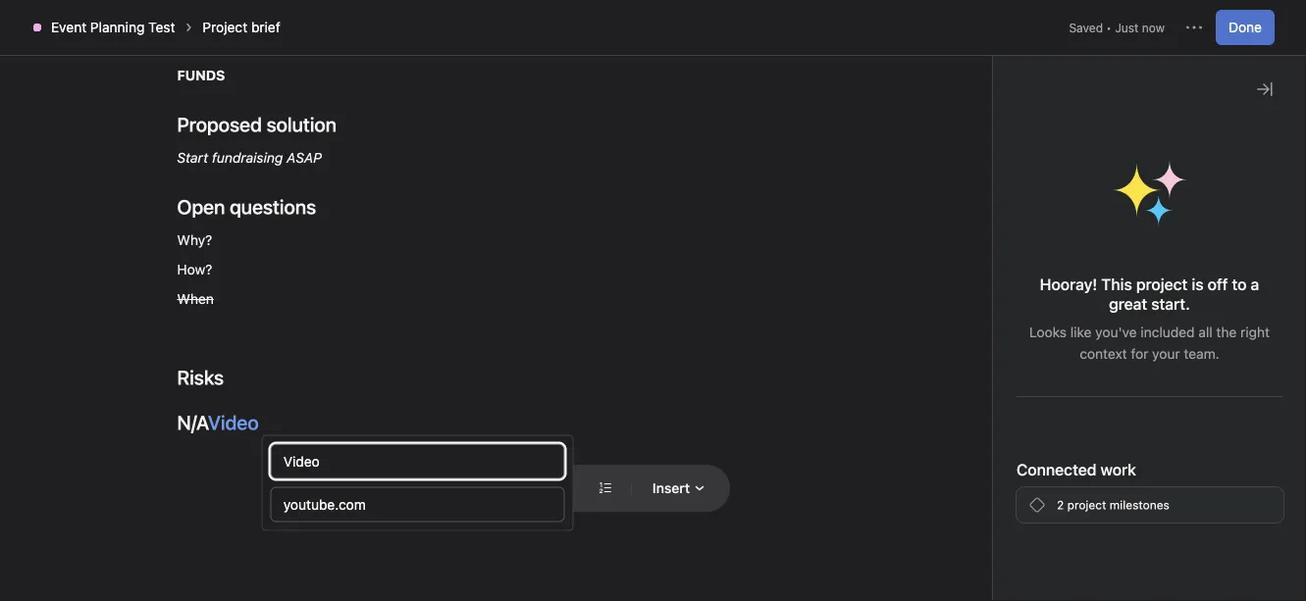 Task type: locate. For each thing, give the bounding box(es) containing it.
brief
[[251, 19, 281, 35]]

0 vertical spatial 4
[[997, 354, 1004, 368]]

minutes inside bob 4 minutes ago
[[1008, 354, 1052, 368]]

1 horizontal spatial test
[[248, 290, 285, 313]]

more actions for project brief image
[[1187, 20, 1203, 35]]

ago down the joined
[[1027, 585, 1048, 599]]

minutes
[[1008, 354, 1052, 368], [1009, 512, 1053, 526], [980, 585, 1024, 599]]

0 vertical spatial bob link
[[997, 334, 1022, 351]]

0 vertical spatial test
[[148, 19, 175, 35]]

update up summary
[[957, 243, 1011, 262]]

list box
[[422, 8, 893, 39]]

0 vertical spatial bob
[[997, 334, 1022, 351]]

document
[[130, 0, 863, 435]]

bulleted list image
[[561, 483, 572, 495]]

heading 1 image
[[286, 483, 297, 495]]

2 vertical spatial minutes
[[980, 585, 1024, 599]]

bob down update button on the right bottom of page
[[964, 510, 990, 526]]

key resources
[[91, 222, 216, 245]]

hooray! this project is off to a great start.
[[1041, 275, 1260, 314]]

project
[[203, 19, 248, 35]]

list
[[167, 123, 190, 139]]

minutes inside the update bob 4 minutes ago
[[1009, 512, 1053, 526]]

minutes down update button on the right bottom of page
[[1009, 512, 1053, 526]]

1 vertical spatial minutes
[[1009, 512, 1053, 526]]

4 down perfect
[[997, 354, 1004, 368]]

planning for event planning test — project brief
[[167, 290, 243, 313]]

milestones
[[1110, 499, 1170, 513]]

bob left looks
[[997, 334, 1022, 351]]

to
[[1233, 275, 1248, 294]]

a
[[1252, 275, 1260, 294]]

1 vertical spatial planning
[[167, 290, 243, 313]]

update left the 2
[[964, 486, 1018, 504]]

0 horizontal spatial bob link
[[964, 510, 990, 526]]

bob link down update button on the right bottom of page
[[964, 510, 990, 526]]

bob
[[997, 334, 1022, 351], [964, 510, 990, 526]]

what's
[[1019, 17, 1058, 30]]

update for update bob 4 minutes ago
[[964, 486, 1018, 504]]

ago
[[1055, 354, 1076, 368], [1056, 512, 1077, 526], [1027, 585, 1048, 599]]

event
[[51, 19, 87, 35], [113, 290, 162, 313]]

1 horizontal spatial bob
[[997, 334, 1022, 351]]

minutes for update
[[1009, 512, 1053, 526]]

1 vertical spatial ago
[[1056, 512, 1077, 526]]

project inside hooray! this project is off to a great start.
[[1137, 275, 1188, 294]]

you've
[[1096, 325, 1138, 341]]

bob link
[[997, 334, 1022, 351], [964, 510, 990, 526]]

1 vertical spatial test
[[248, 290, 285, 313]]

all
[[1199, 325, 1213, 341]]

planning inside event planning test — project brief
[[167, 290, 243, 313]]

right
[[1241, 325, 1271, 341]]

test
[[148, 19, 175, 35], [248, 290, 285, 313]]

bold image
[[364, 483, 376, 495]]

summary perfect
[[957, 276, 1022, 314]]

project right the 2
[[1068, 499, 1107, 513]]

0 horizontal spatial event
[[51, 19, 87, 35]]

1 vertical spatial event
[[113, 290, 162, 313]]

your
[[1153, 346, 1181, 362]]

0 vertical spatial minutes
[[1008, 354, 1052, 368]]

2 vertical spatial ago
[[1027, 585, 1048, 599]]

questions
[[230, 195, 316, 218]]

0 horizontal spatial project
[[1068, 499, 1107, 513]]

strikethrough image
[[482, 483, 494, 495]]

on track
[[941, 177, 1016, 200]]

—
[[290, 290, 307, 313]]

bob link left looks
[[997, 334, 1022, 351]]

minutes down you joined button at the bottom right
[[980, 585, 1024, 599]]

code image
[[521, 483, 533, 495]]

planning
[[90, 19, 145, 35], [167, 290, 243, 313]]

4
[[997, 354, 1004, 368], [998, 512, 1005, 526]]

update inside the update bob 4 minutes ago
[[964, 486, 1018, 504]]

None text field
[[82, 66, 265, 101]]

event inside event planning test — project brief
[[113, 290, 162, 313]]

what's in my trial? button
[[1010, 10, 1130, 37]]

board
[[230, 123, 268, 139]]

how?
[[177, 262, 212, 278]]

bob inside bob 4 minutes ago
[[997, 334, 1022, 351]]

1 vertical spatial bob
[[964, 510, 990, 526]]

1 vertical spatial update
[[964, 486, 1018, 504]]

1 horizontal spatial project
[[1137, 275, 1188, 294]]

1 vertical spatial project
[[1068, 499, 1107, 513]]

test left —
[[248, 290, 285, 313]]

done button
[[1217, 10, 1276, 45]]

project
[[1137, 275, 1188, 294], [1068, 499, 1107, 513]]

1 horizontal spatial event
[[113, 290, 162, 313]]

ago for update
[[1056, 512, 1077, 526]]

4 down update button on the right bottom of page
[[998, 512, 1005, 526]]

you
[[964, 560, 991, 579]]

underline image
[[443, 483, 454, 495]]

Add text text field
[[271, 444, 565, 480]]

what's in my trial?
[[1019, 17, 1121, 30]]

my
[[1074, 17, 1091, 30]]

test inside event planning test — project brief
[[248, 290, 285, 313]]

project brief
[[203, 19, 281, 35]]

n/a video
[[177, 411, 259, 435]]

list link
[[151, 121, 190, 142]]

1 vertical spatial bob link
[[964, 510, 990, 526]]

proposed solution
[[177, 113, 337, 136]]

bob 4 minutes ago
[[997, 334, 1076, 368]]

ago down looks
[[1055, 354, 1076, 368]]

0 horizontal spatial test
[[148, 19, 175, 35]]

minutes down looks
[[1008, 354, 1052, 368]]

1 horizontal spatial planning
[[167, 290, 243, 313]]

0 vertical spatial event
[[51, 19, 87, 35]]

test for event planning test
[[148, 19, 175, 35]]

ago inside the update bob 4 minutes ago
[[1056, 512, 1077, 526]]

just
[[1116, 21, 1140, 34]]

ago inside you joined 21 minutes ago
[[1027, 585, 1048, 599]]

minutes inside you joined 21 minutes ago
[[980, 585, 1024, 599]]

ago down connected work
[[1056, 512, 1077, 526]]

solution
[[267, 113, 337, 136]]

0 horizontal spatial planning
[[90, 19, 145, 35]]

0 horizontal spatial bob
[[964, 510, 990, 526]]

bob link inside latest status update element
[[997, 334, 1022, 351]]

0 vertical spatial update
[[957, 243, 1011, 262]]

start fundraising asap
[[177, 150, 322, 166]]

test left the project at the left of page
[[148, 19, 175, 35]]

minutes for you joined
[[980, 585, 1024, 599]]

billing
[[1176, 17, 1209, 30]]

1 vertical spatial 4
[[998, 512, 1005, 526]]

1 horizontal spatial bob link
[[997, 334, 1022, 351]]

project up great start.
[[1137, 275, 1188, 294]]

0 vertical spatial project
[[1137, 275, 1188, 294]]

asap
[[287, 150, 322, 166]]

0 vertical spatial ago
[[1055, 354, 1076, 368]]

risks
[[177, 366, 224, 389]]

update
[[957, 243, 1011, 262], [964, 486, 1018, 504]]

italics image
[[403, 483, 415, 495]]

0 vertical spatial planning
[[90, 19, 145, 35]]



Task type: vqa. For each thing, say whether or not it's contained in the screenshot.
the (away)
no



Task type: describe. For each thing, give the bounding box(es) containing it.
looks like you've included all the right context for your team.
[[1030, 325, 1271, 362]]

saved • just now
[[1070, 21, 1166, 34]]

heading 2 image
[[325, 483, 337, 495]]

for
[[1132, 346, 1149, 362]]

why?
[[177, 232, 212, 248]]

event planning test — project brief
[[113, 290, 307, 340]]

bob inside the update bob 4 minutes ago
[[964, 510, 990, 526]]

ago inside bob 4 minutes ago
[[1055, 354, 1076, 368]]

update bob 4 minutes ago
[[964, 486, 1077, 526]]

4 inside the update bob 4 minutes ago
[[998, 512, 1005, 526]]

n/a
[[177, 411, 208, 435]]

proposed
[[177, 113, 262, 136]]

ago for you joined
[[1027, 585, 1048, 599]]

event planning test
[[51, 19, 175, 35]]

joined
[[995, 560, 1040, 579]]

planning for event planning test
[[90, 19, 145, 35]]

board link
[[214, 121, 268, 142]]

•
[[1107, 21, 1113, 34]]

done
[[1229, 19, 1263, 35]]

4 inside bob 4 minutes ago
[[997, 354, 1004, 368]]

is
[[1192, 275, 1204, 294]]

context
[[1080, 346, 1128, 362]]

fundraising
[[212, 150, 283, 166]]

now
[[1143, 21, 1166, 34]]

trial?
[[1094, 17, 1121, 30]]

in
[[1061, 17, 1071, 30]]

video
[[208, 411, 259, 435]]

looks
[[1030, 325, 1067, 341]]

document containing proposed solution
[[130, 0, 863, 435]]

timeline link
[[292, 121, 362, 142]]

this
[[1102, 275, 1133, 294]]

add billing info button
[[1142, 10, 1242, 37]]

start
[[177, 150, 208, 166]]

hooray!
[[1041, 275, 1098, 294]]

event for event planning test — project brief
[[113, 290, 162, 313]]

project brief
[[156, 317, 263, 340]]

great start.
[[1110, 295, 1191, 314]]

included
[[1141, 325, 1196, 341]]

2 project milestones
[[1058, 499, 1170, 513]]

Add URL text field
[[271, 488, 565, 523]]

perfect
[[957, 298, 1004, 314]]

21
[[964, 585, 977, 599]]

you joined button
[[964, 560, 1048, 579]]

video link
[[208, 411, 259, 435]]

2
[[1058, 499, 1065, 513]]

latest status update element
[[941, 218, 1282, 387]]

like
[[1071, 325, 1092, 341]]

timeline
[[307, 123, 362, 139]]

open
[[177, 195, 225, 218]]

info
[[1213, 17, 1233, 30]]

event for event planning test
[[51, 19, 87, 35]]

close image
[[1258, 82, 1274, 97]]

test for event planning test — project brief
[[248, 290, 285, 313]]

update for update
[[957, 243, 1011, 262]]

insert
[[653, 481, 690, 497]]

the
[[1217, 325, 1238, 341]]

summary
[[957, 276, 1022, 293]]

connected work
[[1017, 461, 1137, 480]]

numbered list image
[[600, 483, 612, 495]]

add billing info
[[1151, 17, 1233, 30]]

event planning test link
[[51, 19, 175, 35]]

saved
[[1070, 21, 1104, 34]]

add
[[1151, 17, 1173, 30]]

when
[[177, 291, 214, 307]]

you joined 21 minutes ago
[[964, 560, 1048, 599]]

open questions
[[177, 195, 316, 218]]

off
[[1208, 275, 1229, 294]]

insert button
[[640, 471, 719, 507]]

team.
[[1185, 346, 1220, 362]]

funds
[[177, 67, 225, 83]]

update button
[[964, 485, 1077, 505]]



